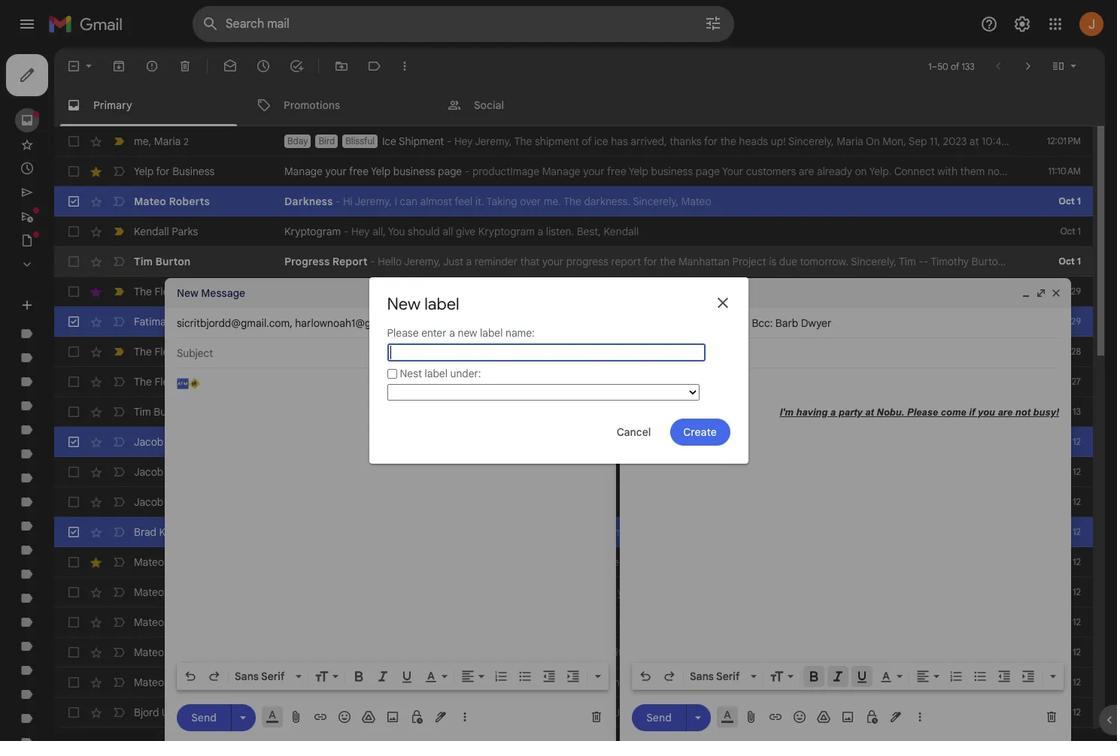 Task type: locate. For each thing, give the bounding box(es) containing it.
at left red
[[772, 406, 781, 419]]

timothy
[[931, 255, 969, 269]]

account,
[[690, 315, 732, 329]]

project
[[964, 586, 998, 600]]

2 horizontal spatial of
[[842, 616, 852, 630]]

and inside hi john, i wanted to provide you with an update on the progress of the project. we have completed the first phase and are now moving onto the next stage. i wi link
[[905, 556, 923, 570]]

sep
[[909, 135, 927, 148], [1053, 286, 1069, 297], [1053, 316, 1069, 327], [1053, 346, 1069, 357], [1054, 376, 1070, 388], [1055, 406, 1071, 418], [1055, 436, 1071, 448], [1055, 467, 1071, 478], [1055, 497, 1071, 508], [1055, 527, 1071, 538], [1055, 557, 1071, 568], [1055, 587, 1071, 598], [1055, 617, 1071, 628], [1055, 647, 1071, 658], [1055, 677, 1071, 689], [1055, 707, 1071, 719]]

2 yelp from the left
[[371, 165, 391, 178]]

what inside hey guys what are your favorite halloween movies? 'link'
[[456, 526, 479, 540]]

0 vertical spatial the flexport team
[[134, 285, 222, 299]]

oct 1 for hello jeremy, just a reminder that your progress report for the manhattan project is due tomorrow. sincerely, tim -- timothy burton graveyard adventures 3
[[1059, 256, 1081, 267]]

0 vertical spatial 2
[[184, 136, 189, 147]]

manhattan
[[679, 255, 730, 269]]

not important switch
[[111, 164, 126, 179], [111, 194, 126, 209], [111, 254, 126, 269], [111, 315, 126, 330], [111, 375, 126, 390], [111, 405, 126, 420], [111, 435, 126, 450], [111, 465, 126, 480], [111, 495, 126, 510], [111, 525, 126, 540], [111, 555, 126, 570], [111, 585, 126, 600], [111, 616, 126, 631], [111, 646, 126, 661], [111, 676, 126, 691], [111, 706, 126, 721]]

1 vertical spatial jacob simon
[[134, 466, 195, 479]]

page up the feel
[[438, 165, 462, 178]]

0 horizontal spatial progress
[[566, 255, 609, 269]]

2 the flexport team from the top
[[134, 345, 222, 359]]

3 not important switch from the top
[[111, 254, 126, 269]]

2 vertical spatial important because you marked it as important. switch
[[111, 345, 126, 360]]

going
[[595, 406, 622, 419], [438, 466, 465, 479]]

1 vertical spatial you
[[437, 315, 454, 329]]

main content
[[54, 48, 1117, 742]]

1 vertical spatial going
[[438, 466, 465, 479]]

report
[[332, 255, 368, 269]]

project. up great
[[698, 556, 735, 570]]

1 vertical spatial progress
[[622, 556, 664, 570]]

darkness.
[[584, 195, 631, 208]]

2 mateo roberts from the top
[[134, 556, 205, 570]]

of up having
[[667, 556, 677, 570]]

0 horizontal spatial dremy
[[372, 677, 398, 689]]

12 inside jacob simon row
[[1073, 497, 1081, 508]]

1 vertical spatial dear
[[477, 676, 500, 690]]

0 horizontal spatial dark
[[465, 646, 486, 660]]

draemy up ocean
[[330, 677, 361, 689]]

9 sep 12 from the top
[[1055, 677, 1081, 689]]

free left the p
[[1091, 165, 1110, 178]]

what right guys
[[456, 526, 479, 540]]

1 vertical spatial will
[[1094, 616, 1109, 630]]

now right it's at the bottom left of page
[[358, 375, 377, 389]]

1 horizontal spatial yelp
[[371, 165, 391, 178]]

2 row from the top
[[54, 157, 1117, 187]]

9 row from the top
[[54, 367, 1093, 397]]

0 horizontal spatial an
[[538, 556, 549, 570]]

2 jacob simon from the top
[[134, 466, 195, 479]]

9 12 from the top
[[1073, 677, 1081, 689]]

0 horizontal spatial 2
[[184, 136, 189, 147]]

not important switch inside jacob simon row
[[111, 495, 126, 510]]

if
[[889, 406, 895, 419]]

on down halloween at right bottom
[[589, 556, 601, 570]]

6 mateo roberts from the top
[[134, 676, 205, 690]]

by left 40-
[[355, 345, 367, 359]]

2 inside me , maria 2
[[184, 136, 189, 147]]

hey for what
[[410, 526, 428, 540]]

4 12 from the top
[[1073, 527, 1081, 538]]

80%
[[387, 345, 409, 359]]

settings image
[[1014, 15, 1032, 33]]

2 tim burton from the top
[[134, 406, 186, 419]]

the flexport team
[[134, 285, 222, 299], [134, 345, 222, 359], [134, 375, 222, 389]]

0 horizontal spatial will
[[687, 345, 702, 359]]

3 mateo roberts from the top
[[134, 586, 205, 600]]

row
[[54, 126, 1117, 157], [54, 157, 1117, 187], [54, 187, 1093, 217], [54, 217, 1093, 247], [54, 247, 1117, 277], [54, 277, 1093, 307], [54, 307, 1117, 337], [54, 337, 1117, 367], [54, 367, 1093, 397], [54, 397, 1093, 427], [54, 427, 1093, 458], [54, 458, 1093, 488], [54, 518, 1093, 548], [54, 548, 1117, 578], [54, 578, 1117, 608], [54, 608, 1117, 638], [54, 638, 1093, 668], [54, 668, 1117, 698], [54, 698, 1093, 728], [54, 728, 1093, 742]]

you right hey,
[[437, 315, 454, 329]]

hi left john,just
[[432, 616, 442, 630]]

sep 29 up the particular
[[1053, 286, 1081, 297]]

2 vertical spatial with
[[857, 586, 877, 600]]

1 vertical spatial are
[[399, 466, 415, 479]]

1 vertical spatial oct 1
[[1061, 226, 1081, 237]]

27
[[1072, 376, 1081, 388]]

7 row from the top
[[54, 307, 1117, 337]]

0 horizontal spatial bad
[[517, 707, 536, 720]]

with left them
[[938, 165, 958, 178]]

2 vertical spatial oct
[[1059, 256, 1075, 267]]

provide up ahead
[[798, 586, 834, 600]]

week.
[[1087, 586, 1115, 600]]

row containing kendall parks
[[54, 217, 1093, 247]]

3
[[1115, 255, 1117, 269]]

are
[[799, 165, 814, 178], [482, 526, 497, 540], [926, 556, 941, 570], [745, 616, 761, 630], [962, 616, 978, 630], [484, 707, 500, 720]]

16 row from the top
[[54, 608, 1117, 638]]

just down the kryptogram - hey all, you should all give kryptogram a listen. best, kendall on the top of the page
[[443, 255, 463, 269]]

oct 1 up adventures
[[1061, 226, 1081, 237]]

1 travel from the left
[[284, 646, 311, 660]]

darkness
[[284, 195, 333, 208]]

1 vertical spatial important because you marked it as important. switch
[[111, 284, 126, 299]]

1 vertical spatial 29
[[1071, 316, 1081, 327]]

progress down hey guys what are your favorite halloween movies? 'link'
[[622, 556, 664, 570]]

0 horizontal spatial business
[[393, 165, 435, 178]]

1 horizontal spatial send
[[458, 285, 481, 299]]

main content containing primary
[[54, 48, 1117, 742]]

step!
[[364, 285, 387, 299]]

wi
[[1108, 556, 1117, 570]]

feel
[[455, 195, 473, 208]]

the left next
[[1028, 556, 1044, 570]]

provide up flower
[[544, 616, 580, 630]]

are down hey jeremy, have you been to korea?
[[399, 466, 415, 479]]

1 important because you marked it as important. switch from the top
[[111, 224, 126, 239]]

recent
[[647, 676, 678, 690]]

label for nest label under:
[[425, 367, 448, 381]]

kendall up report
[[604, 225, 639, 239]]

draemy down trip
[[378, 707, 409, 719]]

3 simon from the top
[[166, 496, 195, 509]]

signed
[[498, 315, 530, 329]]

brave
[[575, 646, 602, 660]]

important because you marked it as important. switch for increase sales by 40-80% by activating your fast tags now! - these special badges will help your listings stand out and attract more shoppers. a dear merchant , we have grea
[[111, 345, 126, 360]]

important mainly because it was sent directly to you. switch
[[111, 134, 126, 149]]

<mille
[[1092, 135, 1117, 148]]

friday?
[[851, 406, 886, 419]]

5 mateo roberts from the top
[[134, 646, 205, 660]]

have left grea
[[1075, 345, 1098, 359]]

business down thanks
[[651, 165, 693, 178]]

hi for john,
[[360, 556, 370, 570]]

4 not important switch from the top
[[111, 315, 126, 330]]

7 12 from the top
[[1073, 617, 1081, 628]]

mateo roberts
[[134, 195, 210, 208], [134, 556, 205, 570], [134, 586, 205, 600], [134, 616, 205, 630], [134, 646, 205, 660], [134, 676, 205, 690]]

them
[[961, 165, 985, 178]]

oct 1 down 11:10 am
[[1059, 196, 1081, 207]]

10:41
[[982, 135, 1006, 148]]

your left favorite
[[500, 526, 521, 540]]

1 vertical spatial draemy
[[378, 707, 409, 719]]

the
[[514, 135, 532, 148], [564, 195, 582, 208], [134, 285, 152, 299], [134, 345, 152, 359], [134, 375, 152, 389]]

currently
[[763, 616, 806, 630]]

you right 'have'
[[409, 436, 427, 449]]

eat
[[417, 646, 432, 660]]

0 vertical spatial are
[[556, 406, 573, 419]]

yelp
[[134, 165, 154, 178], [371, 165, 391, 178], [629, 165, 649, 178]]

project. down great
[[689, 616, 726, 630]]

for
[[704, 135, 718, 148], [156, 165, 170, 178], [644, 255, 657, 269], [547, 315, 561, 329]]

dremy for trip itinerary - dear emily,congratulations on your recent promotion! i wanted to take a moment to express my heartfelt congratulations on this well-d
[[372, 677, 398, 689]]

fatima
[[134, 315, 166, 328]]

1 vertical spatial at
[[772, 406, 781, 419]]

1 the flexport team from the top
[[134, 285, 222, 299]]

increase
[[284, 345, 325, 359]]

the up slow
[[670, 616, 686, 630]]

1 simon from the top
[[166, 436, 195, 449]]

your
[[325, 165, 347, 178], [583, 165, 605, 178], [1067, 165, 1088, 178], [542, 255, 564, 269], [484, 285, 505, 299], [564, 315, 585, 329], [476, 345, 497, 359], [728, 345, 750, 359], [442, 375, 464, 389], [500, 526, 521, 540], [623, 676, 644, 690]]

tim burton
[[134, 255, 191, 269], [134, 406, 186, 419]]

quick
[[591, 616, 616, 630]]

0 vertical spatial oct
[[1059, 196, 1075, 207]]

2 free from the left
[[607, 165, 627, 178]]

2 vertical spatial the flexport team
[[134, 375, 222, 389]]

you down hey jeremy, have you been to korea?
[[418, 466, 435, 479]]

1 horizontal spatial will
[[1094, 616, 1109, 630]]

1 horizontal spatial dremy
[[420, 707, 446, 719]]

bjord umlaut
[[134, 707, 196, 720]]

an inside "hi emily, i hope you're having a great day. i wanted to provide you with an update on the project we discussed last week. w" link
[[880, 586, 891, 600]]

important because you marked it as important. switch for kryptogram - hey all, you should all give kryptogram a listen. best, kendall
[[111, 224, 126, 239]]

your up now! on the top of the page
[[564, 315, 585, 329]]

16 not important switch from the top
[[111, 706, 126, 721]]

and left just
[[734, 315, 752, 329]]

3 jacob simon from the top
[[134, 496, 195, 509]]

jacob inside row
[[134, 496, 164, 509]]

2 inside fatima khan 2
[[196, 316, 201, 328]]

burton for fifth 'row'
[[155, 255, 191, 269]]

please enter a new label name:
[[387, 327, 535, 340]]

are left "already"
[[799, 165, 814, 178]]

1 team from the top
[[197, 285, 222, 299]]

label right new
[[480, 327, 503, 340]]

2 kendall from the left
[[604, 225, 639, 239]]

are left no
[[484, 707, 500, 720]]

0 horizontal spatial going
[[438, 466, 465, 479]]

important because you marked it as important. switch
[[111, 224, 126, 239], [111, 284, 126, 299], [111, 345, 126, 360]]

hey jeremy, have you been to korea? link
[[284, 435, 1011, 450]]

are down 411
[[556, 406, 573, 419]]

a
[[969, 345, 976, 359]]

of
[[582, 135, 592, 148], [667, 556, 677, 570], [842, 616, 852, 630]]

your right that
[[542, 255, 564, 269]]

blissful/bliss
[[287, 707, 338, 719]]

1 left '3'
[[1077, 256, 1081, 267]]

2 vertical spatial update
[[619, 616, 653, 630]]

stand
[[788, 345, 815, 359]]

5 row from the top
[[54, 247, 1117, 277]]

hey for are
[[496, 406, 515, 419]]

, left 28
[[1052, 345, 1055, 359]]

darkness - hi jeremy, i can almost feel it. taking over me. the darkness. sincerely, mateo
[[284, 195, 712, 208]]

will left se
[[1094, 616, 1109, 630]]

0 vertical spatial just
[[443, 255, 463, 269]]

i left se
[[1088, 616, 1091, 630]]

a left new
[[449, 327, 455, 340]]

by left claiming
[[1011, 165, 1022, 178]]

name:
[[506, 327, 535, 340]]

have left completed
[[754, 556, 777, 570]]

0 vertical spatial of
[[582, 135, 592, 148]]

1 vertical spatial 2
[[196, 316, 201, 328]]

1 jacob from the top
[[134, 436, 164, 449]]

2 sep 12 from the top
[[1055, 467, 1081, 478]]

with down hey guys what are your favorite halloween movies?
[[515, 556, 535, 570]]

2 vertical spatial now
[[944, 556, 964, 570]]

arrived,
[[631, 135, 667, 148]]

13 row from the top
[[54, 518, 1093, 548]]

row containing brad klo
[[54, 518, 1093, 548]]

how
[[423, 285, 443, 299]]

1 business from the left
[[393, 165, 435, 178]]

1 vertical spatial sincerely,
[[633, 195, 679, 208]]

mateo roberts for second not important switch from the top
[[134, 195, 210, 208]]

10 row from the top
[[54, 397, 1093, 427]]

1 horizontal spatial kryptogram
[[478, 225, 535, 239]]

0 vertical spatial team
[[197, 285, 222, 299]]

1 horizontal spatial going
[[595, 406, 622, 419]]

team for increase sales by 40-80% by activating your fast tags now!
[[197, 345, 222, 359]]

primary tab
[[54, 84, 243, 126]]

5 not important switch from the top
[[111, 375, 126, 390]]

report
[[611, 255, 641, 269]]

0 vertical spatial all
[[443, 225, 453, 239]]

29 left service on the right
[[1071, 316, 1081, 327]]

3 jacob from the top
[[134, 496, 164, 509]]

just left ideas
[[614, 707, 635, 720]]

4 row from the top
[[54, 217, 1093, 247]]

am
[[1008, 135, 1024, 148]]

free down has
[[607, 165, 627, 178]]

2 simon from the top
[[166, 466, 195, 479]]

Please enter a new label name: field
[[387, 344, 705, 362]]

29 down adventures
[[1071, 286, 1081, 297]]

update up emily,
[[552, 556, 586, 570]]

project.
[[698, 556, 735, 570], [689, 616, 726, 630]]

None search field
[[193, 6, 734, 42]]

1 vertical spatial oct
[[1061, 226, 1076, 237]]

there are no bad suggestions... - just bad ideas
[[454, 707, 684, 720]]

1 vertical spatial simon
[[166, 466, 195, 479]]

schedule
[[854, 616, 898, 630]]

1 horizontal spatial an
[[880, 586, 891, 600]]

2 horizontal spatial by
[[1011, 165, 1022, 178]]

4 sep 12 from the top
[[1055, 527, 1081, 538]]

what
[[863, 315, 886, 329], [456, 526, 479, 540]]

flexport onboarding call
[[284, 315, 404, 329]]

hey left guys
[[410, 526, 428, 540]]

of right ahead
[[842, 616, 852, 630]]

10 sep 12 from the top
[[1055, 707, 1081, 719]]

8 12 from the top
[[1073, 647, 1081, 658]]

5 sep 12 from the top
[[1055, 557, 1081, 568]]

2 vertical spatial provide
[[544, 616, 580, 630]]

1 page from the left
[[438, 165, 462, 178]]

hi for emily,
[[543, 586, 553, 600]]

d
[[1113, 676, 1117, 690]]

1 vertical spatial sep 29
[[1053, 316, 1081, 327]]

15 not important switch from the top
[[111, 676, 126, 691]]

1 29 from the top
[[1071, 286, 1081, 297]]

1 horizontal spatial what
[[863, 315, 886, 329]]

i right john,
[[401, 556, 404, 570]]

1 vertical spatial inventory
[[466, 375, 510, 389]]

should
[[408, 225, 440, 239]]

1 horizontal spatial travel
[[805, 646, 832, 660]]

2 horizontal spatial now
[[988, 165, 1008, 178]]

1 sep 29 from the top
[[1053, 286, 1081, 297]]

all left give
[[443, 225, 453, 239]]

claiming
[[1025, 165, 1065, 178]]

0 horizontal spatial kendall
[[134, 225, 169, 239]]

sep 12
[[1055, 436, 1081, 448], [1055, 467, 1081, 478], [1055, 497, 1081, 508], [1055, 527, 1081, 538], [1055, 557, 1081, 568], [1055, 587, 1081, 598], [1055, 617, 1081, 628], [1055, 647, 1081, 658], [1055, 677, 1081, 689], [1055, 707, 1081, 719]]

40-
[[369, 345, 387, 359]]

3 12 from the top
[[1073, 497, 1081, 508]]

0 vertical spatial 1
[[1077, 196, 1081, 207]]

oct 1 for hi jeremy, i can almost feel it. taking over me. the darkness. sincerely, mateo
[[1059, 196, 1081, 207]]

laugh
[[683, 646, 709, 660]]

0 vertical spatial we
[[1057, 345, 1072, 359]]

send up recently
[[458, 285, 481, 299]]

listings
[[752, 345, 786, 359]]

tab list
[[54, 84, 1105, 126]]

0 horizontal spatial what
[[456, 526, 479, 540]]

1 mateo roberts from the top
[[134, 195, 210, 208]]

ahead
[[809, 616, 839, 630]]

1 vertical spatial tim burton
[[134, 406, 186, 419]]

1 vertical spatial of
[[667, 556, 677, 570]]

your inside you're missing a step! here's how to send your inventory link
[[484, 285, 505, 299]]

play
[[443, 646, 462, 660]]

the up "hey jeremy, have you been to korea?" link on the bottom of the page
[[637, 406, 653, 419]]

now
[[988, 165, 1008, 178], [358, 375, 377, 389], [944, 556, 964, 570]]

0 vertical spatial you
[[388, 225, 405, 239]]

2 dark from the left
[[489, 646, 510, 660]]

eager
[[712, 646, 740, 660]]

progress down best,
[[566, 255, 609, 269]]

an left extra
[[950, 406, 961, 419]]

19 row from the top
[[54, 698, 1093, 728]]

sales
[[328, 345, 353, 359]]

9 not important switch from the top
[[111, 495, 126, 510]]

mateo
[[134, 195, 166, 208], [681, 195, 712, 208], [134, 556, 164, 570], [134, 586, 164, 600], [134, 616, 164, 630], [134, 646, 164, 660], [134, 676, 164, 690]]

2 business from the left
[[651, 165, 693, 178]]

bday
[[287, 135, 308, 147]]

new label alert dialog
[[369, 278, 748, 465]]

1 horizontal spatial 2
[[196, 316, 201, 328]]

0 horizontal spatial all
[[443, 225, 453, 239]]

by
[[1011, 165, 1022, 178], [355, 345, 367, 359], [412, 345, 424, 359]]

bad left ideas
[[637, 707, 656, 720]]

can
[[400, 195, 418, 208]]

new
[[458, 327, 477, 340]]

2 horizontal spatial free
[[1091, 165, 1110, 178]]

klo
[[159, 526, 174, 540]]

dark left apple
[[489, 646, 510, 660]]

me.
[[544, 195, 561, 208]]

0 horizontal spatial manage
[[284, 165, 323, 178]]

2 sep 29 from the top
[[1053, 316, 1081, 327]]

you left were
[[889, 315, 906, 329]]

1 12 from the top
[[1073, 436, 1081, 448]]

2 horizontal spatial an
[[950, 406, 961, 419]]

2 travel from the left
[[805, 646, 832, 660]]

0 vertical spatial important because you marked it as important. switch
[[111, 224, 126, 239]]

1 tim burton from the top
[[134, 255, 191, 269]]

1 vertical spatial ,
[[1052, 345, 1055, 359]]

⚡ image
[[588, 377, 600, 390]]

12 not important switch from the top
[[111, 585, 126, 600]]

promotions tab
[[245, 84, 434, 126]]

0 vertical spatial 29
[[1071, 286, 1081, 297]]

travel right angry
[[805, 646, 832, 660]]

sep 28
[[1053, 346, 1081, 357]]

hi left john,
[[360, 556, 370, 570]]

navigation
[[0, 48, 181, 742]]

2 horizontal spatial with
[[938, 165, 958, 178]]

manage your free yelp business page - productimage manage your free yelp business page your customers are already on yelp. connect with them now by claiming your free p
[[284, 165, 1117, 178]]

jacob for 7th not important switch
[[134, 436, 164, 449]]

of inside hi john,just wanted to provide a quick update on the project. we are currently ahead of schedule and all tasks are progressing smoothly. i will se link
[[842, 616, 852, 630]]

to left 'express'
[[864, 676, 874, 690]]

1 vertical spatial the flexport team
[[134, 345, 222, 359]]

1 vertical spatial dremy
[[420, 707, 446, 719]]

2 jacob from the top
[[134, 466, 164, 479]]

1 horizontal spatial free
[[607, 165, 627, 178]]

3 sep 12 from the top
[[1055, 497, 1081, 508]]

12:01 pm
[[1047, 135, 1081, 147]]

hey inside 'link'
[[410, 526, 428, 540]]

heartfelt
[[933, 676, 975, 690]]

sincerely, right darkness.
[[633, 195, 679, 208]]

update down you're
[[619, 616, 653, 630]]

are for -
[[399, 466, 415, 479]]

4 mateo roberts from the top
[[134, 616, 205, 630]]

going down been
[[438, 466, 465, 479]]

2 vertical spatial oct 1
[[1059, 256, 1081, 267]]

2 vertical spatial we
[[728, 616, 743, 630]]

completed
[[780, 556, 831, 570]]

sincerely, right up!
[[789, 135, 834, 148]]

1 horizontal spatial now
[[944, 556, 964, 570]]

3 row from the top
[[54, 187, 1093, 217]]

dear up there
[[477, 676, 500, 690]]

0 vertical spatial provide
[[456, 556, 492, 570]]

0 horizontal spatial sincerely,
[[633, 195, 679, 208]]

1 horizontal spatial business
[[651, 165, 693, 178]]

you
[[889, 315, 906, 329], [575, 406, 593, 419], [409, 436, 427, 449], [418, 466, 435, 479], [495, 556, 512, 570], [837, 586, 854, 600]]

not,
[[898, 406, 916, 419]]

blissful
[[346, 135, 375, 147]]

0 horizontal spatial of
[[582, 135, 592, 148]]

your down activating
[[442, 375, 464, 389]]

hi for john,just
[[432, 616, 442, 630]]

already
[[817, 165, 853, 178]]

sep 12 inside jacob simon row
[[1055, 497, 1081, 508]]

0 horizontal spatial kryptogram
[[284, 225, 341, 239]]

oct 1 right graveyard
[[1059, 256, 1081, 267]]

14 row from the top
[[54, 548, 1117, 578]]

0 vertical spatial at
[[970, 135, 979, 148]]

hey jeremy, are you going to the depeche mode concert at red rocks on friday? if not, i have an extra ticket. tim
[[496, 406, 1040, 419]]

inventory
[[508, 285, 552, 299], [466, 375, 510, 389]]

3 team from the top
[[197, 375, 222, 389]]

next
[[1047, 556, 1068, 570]]

provide up john,just
[[456, 556, 492, 570]]

0 horizontal spatial yelp
[[134, 165, 154, 178]]

tab list containing primary
[[54, 84, 1105, 126]]

kryptogram down darkness on the top left of page
[[284, 225, 341, 239]]

dear right a
[[979, 345, 1002, 359]]

0 horizontal spatial page
[[438, 165, 462, 178]]

suggestions...
[[538, 707, 604, 720]]



Task type: vqa. For each thing, say whether or not it's contained in the screenshot.
AND
yes



Task type: describe. For each thing, give the bounding box(es) containing it.
se
[[1112, 616, 1117, 630]]

label for new label
[[425, 294, 460, 315]]

you down first
[[837, 586, 854, 600]]

row containing yelp for business
[[54, 157, 1117, 187]]

to left take
[[778, 676, 788, 690]]

1 jacob simon from the top
[[134, 436, 195, 449]]

to right been
[[456, 436, 466, 449]]

for right report
[[644, 255, 657, 269]]

1 sep 12 from the top
[[1055, 436, 1081, 448]]

my
[[916, 676, 930, 690]]

2 kryptogram from the left
[[478, 225, 535, 239]]

jeremy, up all,
[[355, 195, 392, 208]]

bird
[[319, 135, 335, 147]]

a left reminder
[[466, 255, 472, 269]]

is
[[990, 315, 998, 329]]

your right the help
[[728, 345, 750, 359]]

to up apple
[[531, 616, 541, 630]]

hey for have
[[323, 436, 341, 449]]

no
[[502, 707, 514, 720]]

11 row from the top
[[54, 427, 1093, 458]]

here's
[[390, 285, 420, 299]]

for down me , maria 2 at the top left of page
[[156, 165, 170, 178]]

1 kryptogram from the left
[[284, 225, 341, 239]]

2 page from the left
[[696, 165, 720, 178]]

11:10 am
[[1049, 166, 1081, 177]]

hi john, i wanted to provide you with an update on the progress of the project. we have completed the first phase and are now moving onto the next stage. i wi link
[[284, 555, 1117, 570]]

take
[[790, 676, 811, 690]]

going for party?
[[438, 466, 465, 479]]

2 29 from the top
[[1071, 316, 1081, 327]]

1 yelp from the left
[[134, 165, 154, 178]]

clarify
[[831, 315, 860, 329]]

0 horizontal spatial by
[[355, 345, 367, 359]]

a right take
[[814, 676, 819, 690]]

are right tasks
[[962, 616, 978, 630]]

emily,congratulations
[[502, 676, 605, 690]]

you're
[[618, 586, 647, 600]]

mateo roberts for 6th not important switch from the bottom of the page
[[134, 556, 205, 570]]

ideas
[[659, 707, 684, 720]]

hi right darkness on the top left of page
[[343, 195, 353, 208]]

for right up
[[547, 315, 561, 329]]

hey left all,
[[351, 225, 370, 239]]

wanted down happy
[[740, 676, 775, 690]]

to left clarify
[[818, 315, 828, 329]]

ice
[[595, 135, 609, 148]]

just
[[761, 315, 778, 329]]

jeremy, down celebration
[[343, 436, 380, 449]]

1 free from the left
[[349, 165, 369, 178]]

and inside hi john,just wanted to provide a quick update on the project. we are currently ahead of schedule and all tasks are progressing smoothly. i will se link
[[901, 616, 919, 630]]

20 row from the top
[[54, 728, 1093, 742]]

almost
[[420, 195, 452, 208]]

on down having
[[656, 616, 668, 630]]

1 vertical spatial we
[[737, 556, 752, 570]]

day.
[[721, 586, 740, 600]]

0 vertical spatial inventory
[[508, 285, 552, 299]]

new label
[[387, 294, 460, 315]]

team for you're missing a step! here's how to send your inventory
[[197, 285, 222, 299]]

to right "how"
[[446, 285, 455, 299]]

0 horizontal spatial at
[[772, 406, 781, 419]]

hey guys what are your favorite halloween movies? link
[[284, 525, 1011, 540]]

jacob simon inside row
[[134, 496, 195, 509]]

primary
[[93, 98, 132, 112]]

moving
[[967, 556, 1001, 570]]

to up currently
[[786, 586, 796, 600]]

the left heads
[[721, 135, 737, 148]]

1 horizontal spatial ,
[[1052, 345, 1055, 359]]

wanted right just
[[780, 315, 815, 329]]

2 bad from the left
[[637, 707, 656, 720]]

a right there
[[1029, 315, 1034, 329]]

jacob simon row
[[54, 488, 1093, 518]]

to down "korea?"
[[467, 466, 477, 479]]

6 sep 12 from the top
[[1055, 587, 1081, 598]]

1 vertical spatial all
[[921, 616, 932, 630]]

0 vertical spatial an
[[950, 406, 961, 419]]

17 row from the top
[[54, 638, 1093, 668]]

for right thanks
[[704, 135, 718, 148]]

2 horizontal spatial provide
[[798, 586, 834, 600]]

6 row from the top
[[54, 277, 1093, 307]]

new label heading
[[387, 294, 460, 315]]

2 important because you marked it as important. switch from the top
[[111, 284, 126, 299]]

the left manhattan at the right of the page
[[660, 255, 676, 269]]

2 not important switch from the top
[[111, 194, 126, 209]]

sep 27
[[1054, 376, 1081, 388]]

nest label under:
[[400, 367, 481, 381]]

a left quick
[[582, 616, 588, 630]]

oct for hi jeremy, i can almost feel it. taking over me. the darkness. sincerely, mateo
[[1059, 196, 1075, 207]]

your down miller
[[1067, 165, 1088, 178]]

been
[[429, 436, 454, 449]]

onto
[[1004, 556, 1026, 570]]

now!
[[548, 345, 570, 359]]

the left project
[[945, 586, 961, 600]]

12 row from the top
[[54, 458, 1093, 488]]

i left 'wi'
[[1102, 556, 1105, 570]]

looking
[[935, 315, 969, 329]]

simon for eighth not important switch from the top of the page
[[166, 466, 195, 479]]

1 for hi jeremy, i can almost feel it. taking over me. the darkness. sincerely, mateo
[[1077, 196, 1081, 207]]

2 12 from the top
[[1073, 467, 1081, 478]]

1 horizontal spatial provide
[[544, 616, 580, 630]]

hey, you recently signed up for your flexport seller portal account, and i just wanted to clarify what you were looking for. is there a particular service
[[414, 315, 1117, 329]]

brad klo
[[134, 526, 174, 540]]

wanted down guys
[[406, 556, 441, 570]]

0 horizontal spatial just
[[443, 255, 463, 269]]

1 vertical spatial with
[[515, 556, 535, 570]]

your inside hey guys what are your favorite halloween movies? 'link'
[[500, 526, 521, 540]]

8 sep 12 from the top
[[1055, 647, 1081, 658]]

the left 411
[[553, 375, 568, 389]]

are up happy
[[745, 616, 761, 630]]

8 row from the top
[[54, 337, 1117, 367]]

0 vertical spatial have
[[1075, 345, 1098, 359]]

mode
[[702, 406, 729, 419]]

angry
[[775, 646, 803, 660]]

0 vertical spatial update
[[552, 556, 586, 570]]

i right not,
[[919, 406, 921, 419]]

the up "hi emily, i hope you're having a great day. i wanted to provide you with an update on the project we discussed last week. w" link
[[679, 556, 695, 570]]

taking
[[487, 195, 517, 208]]

1 kendall from the left
[[134, 225, 169, 239]]

mateo roberts for third not important switch from the bottom
[[134, 646, 205, 660]]

there
[[454, 707, 481, 720]]

yelp.
[[870, 165, 892, 178]]

burton for 11th 'row' from the bottom of the main content containing primary
[[154, 406, 186, 419]]

progressing
[[980, 616, 1037, 630]]

well-
[[1090, 676, 1113, 690]]

10 12 from the top
[[1073, 707, 1081, 719]]

listen.
[[546, 225, 574, 239]]

thanks
[[670, 135, 702, 148]]

the up the "hope"
[[603, 556, 619, 570]]

the left first
[[833, 556, 849, 570]]

5 12 from the top
[[1073, 557, 1081, 568]]

wanted up apple
[[494, 616, 529, 630]]

i inside hi john,just wanted to provide a quick update on the project. we are currently ahead of schedule and all tasks are progressing smoothly. i will se link
[[1088, 616, 1091, 630]]

1 vertical spatial 1
[[1078, 226, 1081, 237]]

phase
[[873, 556, 903, 570]]

6 not important switch from the top
[[111, 405, 126, 420]]

fast
[[500, 345, 520, 359]]

11 not important switch from the top
[[111, 555, 126, 570]]

graveyard
[[1007, 255, 1056, 269]]

mateo roberts for 5th not important switch from the bottom
[[134, 586, 205, 600]]

on up tasks
[[931, 586, 943, 600]]

1 vertical spatial send
[[416, 375, 440, 389]]

the flexport team for you're missing a step! here's how to send your inventory
[[134, 285, 222, 299]]

party?
[[498, 466, 529, 479]]

2023
[[943, 135, 967, 148]]

jeremy, up 'productimage'
[[475, 135, 512, 148]]

social
[[474, 98, 504, 112]]

a inside alert dialog
[[449, 327, 455, 340]]

i left can
[[395, 195, 397, 208]]

3 the flexport team from the top
[[134, 375, 222, 389]]

1 bad from the left
[[517, 707, 536, 720]]

i right day.
[[743, 586, 745, 600]]

you're missing a step! here's how to send your inventory link
[[284, 284, 1011, 299]]

badges
[[649, 345, 684, 359]]

the flexport team for increase sales by 40-80% by activating your fast tags now!
[[134, 345, 222, 359]]

tab list inside main content
[[54, 84, 1105, 126]]

it.
[[475, 195, 484, 208]]

0 horizontal spatial maria
[[154, 134, 181, 148]]

hi john, i wanted to provide you with an update on the progress of the project. we have completed the first phase and are now moving onto the next stage. i wi
[[360, 556, 1117, 570]]

draemy for trip
[[330, 677, 361, 689]]

13 not important switch from the top
[[111, 616, 126, 631]]

favorite
[[524, 526, 560, 540]]

search mail image
[[197, 11, 224, 38]]

last
[[1068, 586, 1085, 600]]

14 not important switch from the top
[[111, 646, 126, 661]]

advanced search options image
[[698, 8, 728, 38]]

attract
[[857, 345, 889, 359]]

going for depeche
[[595, 406, 622, 419]]

up
[[533, 315, 545, 329]]

1 horizontal spatial maria
[[837, 135, 864, 148]]

are inside hi john, i wanted to provide you with an update on the progress of the project. we have completed the first phase and are now moving onto the next stage. i wi link
[[926, 556, 941, 570]]

row containing bjord umlaut
[[54, 698, 1093, 728]]

a left step!
[[355, 285, 361, 299]]

express
[[876, 676, 914, 690]]

on down write
[[608, 676, 620, 690]]

1 dark from the left
[[465, 646, 486, 660]]

social tab
[[435, 84, 625, 126]]

reminder
[[475, 255, 518, 269]]

0 horizontal spatial dear
[[477, 676, 500, 690]]

a left great
[[684, 586, 690, 600]]

0 vertical spatial progress
[[566, 255, 609, 269]]

project
[[732, 255, 767, 269]]

wanted up hi john,just wanted to provide a quick update on the project. we are currently ahead of schedule and all tasks are progressing smoothly. i will se
[[748, 586, 783, 600]]

2 vertical spatial have
[[754, 556, 777, 570]]

1 vertical spatial project.
[[689, 616, 726, 630]]

yelp for business
[[134, 165, 215, 178]]

discussed
[[1017, 586, 1065, 600]]

p
[[1113, 165, 1117, 178]]

0 horizontal spatial you
[[388, 225, 405, 239]]

3 yelp from the left
[[629, 165, 649, 178]]

1 vertical spatial label
[[480, 327, 503, 340]]

1 manage from the left
[[284, 165, 323, 178]]

there
[[1001, 315, 1026, 329]]

6 12 from the top
[[1073, 587, 1081, 598]]

please
[[387, 327, 419, 340]]

2 horizontal spatial update
[[894, 586, 928, 600]]

your down ice
[[583, 165, 605, 178]]

your down the bird
[[325, 165, 347, 178]]

oct for hello jeremy, just a reminder that your progress report for the manhattan project is due tomorrow. sincerely, tim -- timothy burton graveyard adventures 3
[[1059, 256, 1075, 267]]

on left yelp.
[[855, 165, 867, 178]]

Nest label under: checkbox
[[387, 369, 397, 379]]

jacob for eighth not important switch from the top of the page
[[134, 466, 164, 479]]

your left fast
[[476, 345, 497, 359]]

fatima khan 2
[[134, 315, 201, 328]]

i left just
[[755, 315, 758, 329]]

0 vertical spatial ,
[[149, 134, 151, 148]]

rocks
[[805, 406, 834, 419]]

simon for 7th not important switch
[[166, 436, 195, 449]]

travel bright jacket sing car eat - play dark dark apple flower brave write sleep slow laugh eager happy angry travel grape
[[284, 646, 863, 660]]

on left this
[[1055, 676, 1067, 690]]

411
[[571, 375, 585, 389]]

1 horizontal spatial by
[[412, 345, 424, 359]]

i right promotion! at the right of the page
[[735, 676, 737, 690]]

call
[[386, 315, 404, 329]]

2 horizontal spatial sincerely,
[[851, 255, 897, 269]]

tim burton for 14th not important switch from the bottom of the page
[[134, 255, 191, 269]]

dremy for there are no bad suggestions... - just bad ideas
[[420, 707, 446, 719]]

new
[[387, 294, 421, 315]]

umlaut
[[162, 707, 196, 720]]

seller
[[630, 315, 657, 329]]

on right rocks
[[836, 406, 848, 419]]

shipment
[[535, 135, 579, 148]]

7 sep 12 from the top
[[1055, 617, 1081, 628]]

khan
[[169, 315, 193, 328]]

hi emily, i hope you're having a great day. i wanted to provide you with an update on the project we discussed last week. w link
[[284, 585, 1117, 600]]

1 for hello jeremy, just a reminder that your progress report for the manhattan project is due tomorrow. sincerely, tim -- timothy burton graveyard adventures 3
[[1077, 256, 1081, 267]]

of inside hi john, i wanted to provide you with an update on the progress of the project. we have completed the first phase and are now moving onto the next stage. i wi link
[[667, 556, 677, 570]]

adventures
[[1058, 255, 1112, 269]]

tim burton for sixth not important switch from the top of the page
[[134, 406, 186, 419]]

we
[[1000, 586, 1014, 600]]

heads
[[739, 135, 768, 148]]

2 manage from the left
[[542, 165, 581, 178]]

you down 411
[[575, 406, 593, 419]]

0 vertical spatial send
[[458, 285, 481, 299]]

0 horizontal spatial provide
[[456, 556, 492, 570]]

15 row from the top
[[54, 578, 1117, 608]]

an inside hi john, i wanted to provide you with an update on the progress of the project. we have completed the first phase and are now moving onto the next stage. i wi link
[[538, 556, 549, 570]]

hey right shipment
[[454, 135, 473, 148]]

bjord
[[134, 707, 159, 720]]

1 horizontal spatial have
[[924, 406, 947, 419]]

smoothly.
[[1040, 616, 1086, 630]]

a left the "listen."
[[538, 225, 543, 239]]

for.
[[972, 315, 987, 329]]

stage.
[[1070, 556, 1100, 570]]

0 vertical spatial sincerely,
[[789, 135, 834, 148]]

sep inside jacob simon row
[[1055, 497, 1071, 508]]

1 not important switch from the top
[[111, 164, 126, 179]]

to right time
[[404, 375, 414, 389]]

3 free from the left
[[1091, 165, 1110, 178]]

draemy for there
[[378, 707, 409, 719]]

write
[[604, 646, 628, 660]]

first
[[852, 556, 871, 570]]

simon inside jacob simon row
[[166, 496, 195, 509]]

and right out
[[837, 345, 855, 359]]

great
[[693, 586, 718, 600]]

to up "hey jeremy, have you been to korea?" link on the bottom of the page
[[625, 406, 635, 419]]

are inside hey guys what are your favorite halloween movies? 'link'
[[482, 526, 497, 540]]

out
[[818, 345, 834, 359]]

0 vertical spatial dear
[[979, 345, 1002, 359]]

are for jeremy,
[[556, 406, 573, 419]]

i left the "hope"
[[585, 586, 588, 600]]

0 vertical spatial project.
[[698, 556, 735, 570]]

1 horizontal spatial update
[[619, 616, 653, 630]]

your left recent
[[623, 676, 644, 690]]

18 row from the top
[[54, 668, 1117, 698]]

7 not important switch from the top
[[111, 435, 126, 450]]

1 vertical spatial now
[[358, 375, 377, 389]]

you down hey guys what are your favorite halloween movies?
[[495, 556, 512, 570]]

10 not important switch from the top
[[111, 525, 126, 540]]

jeremy, down here's
[[517, 406, 554, 419]]

extra
[[964, 406, 989, 419]]

8 not important switch from the top
[[111, 465, 126, 480]]

1 horizontal spatial just
[[614, 707, 635, 720]]

row containing me
[[54, 126, 1117, 157]]

blissful/bliss ocean
[[287, 707, 367, 719]]

the left "party?"
[[480, 466, 496, 479]]

to down guys
[[444, 556, 454, 570]]

row containing fatima khan
[[54, 307, 1117, 337]]

jeremy, down should
[[404, 255, 441, 269]]

0 vertical spatial will
[[687, 345, 702, 359]]

me , maria 2
[[134, 134, 189, 148]]

productimage
[[472, 165, 540, 178]]

ticket.
[[991, 406, 1021, 419]]



